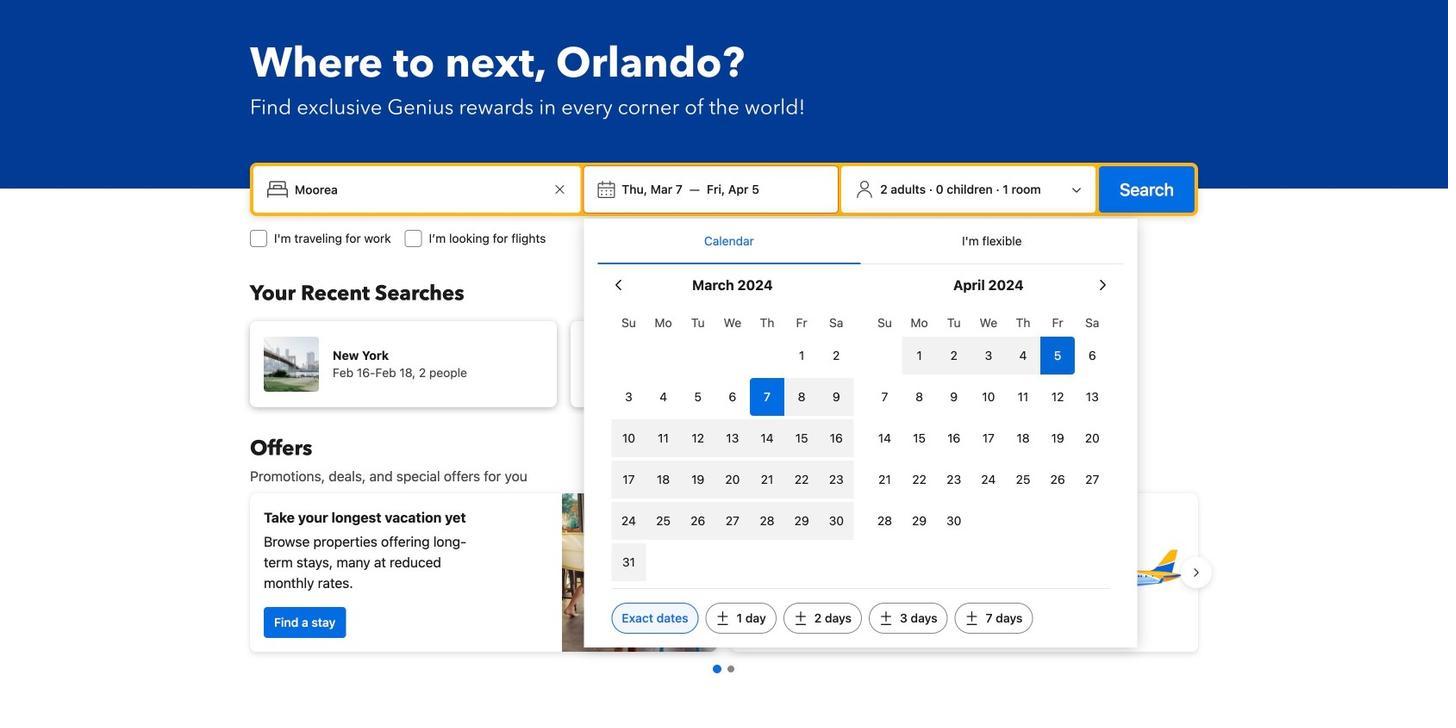 Task type: locate. For each thing, give the bounding box(es) containing it.
24 April 2024 checkbox
[[971, 461, 1006, 499]]

26 March 2024 checkbox
[[681, 503, 715, 540]]

tab list
[[598, 219, 1123, 265]]

29 March 2024 checkbox
[[784, 503, 819, 540]]

25 April 2024 checkbox
[[1006, 461, 1040, 499]]

region
[[236, 487, 1212, 659]]

10 March 2024 checkbox
[[611, 420, 646, 458]]

5 April 2024 checkbox
[[1040, 337, 1075, 375]]

0 horizontal spatial grid
[[611, 306, 854, 582]]

4 March 2024 checkbox
[[646, 378, 681, 416]]

grid
[[611, 306, 854, 582], [867, 306, 1110, 540]]

29 April 2024 checkbox
[[902, 503, 937, 540]]

13 April 2024 checkbox
[[1075, 378, 1110, 416]]

19 April 2024 checkbox
[[1040, 420, 1075, 458]]

15 April 2024 checkbox
[[902, 420, 937, 458]]

1 grid from the left
[[611, 306, 854, 582]]

13 March 2024 checkbox
[[715, 420, 750, 458]]

28 April 2024 checkbox
[[867, 503, 902, 540]]

22 March 2024 checkbox
[[784, 461, 819, 499]]

9 March 2024 checkbox
[[819, 378, 854, 416]]

5 March 2024 checkbox
[[681, 378, 715, 416]]

18 April 2024 checkbox
[[1006, 420, 1040, 458]]

4 April 2024 checkbox
[[1006, 337, 1040, 375]]

cell
[[902, 334, 937, 375], [937, 334, 971, 375], [971, 334, 1006, 375], [1006, 334, 1040, 375], [1040, 334, 1075, 375], [750, 375, 784, 416], [784, 375, 819, 416], [819, 375, 854, 416], [611, 416, 646, 458], [646, 416, 681, 458], [681, 416, 715, 458], [715, 416, 750, 458], [750, 416, 784, 458], [784, 416, 819, 458], [819, 416, 854, 458], [611, 458, 646, 499], [646, 458, 681, 499], [681, 458, 715, 499], [715, 458, 750, 499], [750, 458, 784, 499], [784, 458, 819, 499], [819, 458, 854, 499], [611, 499, 646, 540], [646, 499, 681, 540], [681, 499, 715, 540], [715, 499, 750, 540], [750, 499, 784, 540], [784, 499, 819, 540], [819, 499, 854, 540], [611, 540, 646, 582]]

6 April 2024 checkbox
[[1075, 337, 1110, 375]]

7 March 2024 checkbox
[[750, 378, 784, 416]]

11 April 2024 checkbox
[[1006, 378, 1040, 416]]

Where are you going? field
[[288, 174, 549, 205]]

3 March 2024 checkbox
[[611, 378, 646, 416]]

14 March 2024 checkbox
[[750, 420, 784, 458]]

1 horizontal spatial grid
[[867, 306, 1110, 540]]

26 April 2024 checkbox
[[1040, 461, 1075, 499]]

progress bar
[[713, 665, 734, 674]]



Task type: describe. For each thing, give the bounding box(es) containing it.
10 April 2024 checkbox
[[971, 378, 1006, 416]]

2 April 2024 checkbox
[[937, 337, 971, 375]]

17 April 2024 checkbox
[[971, 420, 1006, 458]]

fly away to your dream vacation image
[[1064, 513, 1184, 634]]

12 March 2024 checkbox
[[681, 420, 715, 458]]

12 April 2024 checkbox
[[1040, 378, 1075, 416]]

3 April 2024 checkbox
[[971, 337, 1006, 375]]

31 March 2024 checkbox
[[611, 544, 646, 582]]

20 March 2024 checkbox
[[715, 461, 750, 499]]

6 March 2024 checkbox
[[715, 378, 750, 416]]

21 April 2024 checkbox
[[867, 461, 902, 499]]

8 April 2024 checkbox
[[902, 378, 937, 416]]

7 April 2024 checkbox
[[867, 378, 902, 416]]

23 March 2024 checkbox
[[819, 461, 854, 499]]

24 March 2024 checkbox
[[611, 503, 646, 540]]

30 April 2024 checkbox
[[937, 503, 971, 540]]

22 April 2024 checkbox
[[902, 461, 937, 499]]

1 March 2024 checkbox
[[784, 337, 819, 375]]

19 March 2024 checkbox
[[681, 461, 715, 499]]

9 April 2024 checkbox
[[937, 378, 971, 416]]

23 April 2024 checkbox
[[937, 461, 971, 499]]

27 March 2024 checkbox
[[715, 503, 750, 540]]

16 March 2024 checkbox
[[819, 420, 854, 458]]

1 April 2024 checkbox
[[902, 337, 937, 375]]

17 March 2024 checkbox
[[611, 461, 646, 499]]

21 March 2024 checkbox
[[750, 461, 784, 499]]

16 April 2024 checkbox
[[937, 420, 971, 458]]

18 March 2024 checkbox
[[646, 461, 681, 499]]

15 March 2024 checkbox
[[784, 420, 819, 458]]

11 March 2024 checkbox
[[646, 420, 681, 458]]

8 March 2024 checkbox
[[784, 378, 819, 416]]

2 March 2024 checkbox
[[819, 337, 854, 375]]

20 April 2024 checkbox
[[1075, 420, 1110, 458]]

30 March 2024 checkbox
[[819, 503, 854, 540]]

take your longest vacation yet image
[[562, 494, 717, 653]]

25 March 2024 checkbox
[[646, 503, 681, 540]]

14 April 2024 checkbox
[[867, 420, 902, 458]]

28 March 2024 checkbox
[[750, 503, 784, 540]]

2 grid from the left
[[867, 306, 1110, 540]]

27 April 2024 checkbox
[[1075, 461, 1110, 499]]



Task type: vqa. For each thing, say whether or not it's contained in the screenshot.
cell
yes



